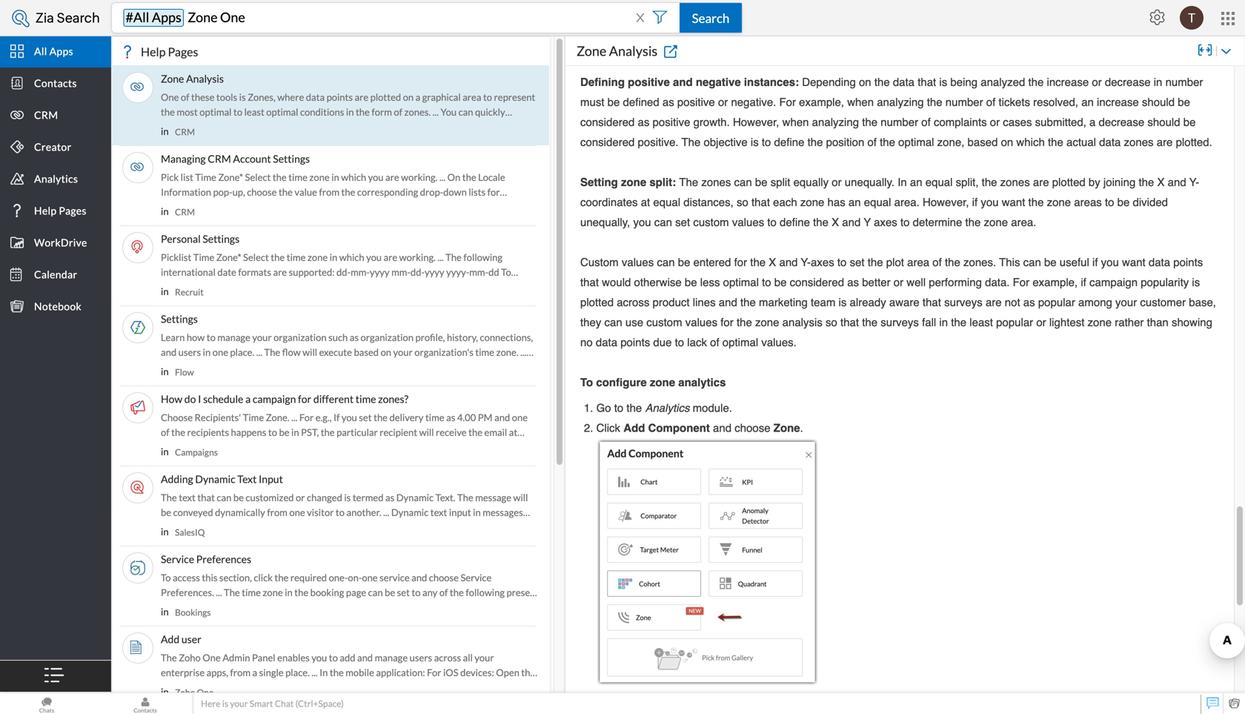 Task type: describe. For each thing, give the bounding box(es) containing it.
1 vertical spatial pages
[[59, 204, 87, 217]]

in up how at the bottom left of the page
[[161, 366, 169, 377]]

0 horizontal spatial zone analysis
[[161, 72, 224, 85]]

supported:
[[289, 266, 335, 278]]

tools
[[216, 91, 237, 103]]

e.g.,
[[316, 412, 332, 423]]

can inside in the booking page can be set to any of the following presets - customer's local time, business time
[[368, 586, 383, 598]]

least
[[244, 106, 265, 118]]

to down visitor
[[308, 521, 317, 533]]

0 vertical spatial settings
[[273, 152, 310, 165]]

1 horizontal spatial help pages
[[141, 44, 198, 59]]

zone down to access this section, click the required one -on- one
[[263, 586, 283, 598]]

available
[[305, 616, 343, 628]]

language,
[[209, 281, 249, 293]]

which up deals.
[[195, 121, 220, 133]]

the right the split:
[[316, 136, 332, 148]]

time inside the . ... you can choose a required time
[[199, 616, 218, 628]]

text. inside person to another is referred to as dynamic text. ... when you greet visitors by their name or based on the time
[[303, 536, 323, 548]]

... down the in
[[318, 681, 324, 693]]

to down 'added'
[[242, 536, 251, 548]]

email
[[485, 426, 507, 438]]

place. inside the zoho one admin panel enables you to add and manage users across all your enterprise apps, from a single place. ... in the mobile application: for ios devices: open the zoho
[[286, 667, 310, 678]]

you down connections,
[[521, 361, 536, 373]]

1 horizontal spatial help
[[141, 44, 166, 59]]

1 vertical spatial text
[[431, 506, 447, 518]]

your up 'smart'
[[235, 681, 254, 693]]

information
[[161, 186, 211, 198]]

adding
[[161, 473, 193, 485]]

represent
[[494, 91, 536, 103]]

can down adding dynamic text input 'link' at left bottom
[[217, 492, 232, 503]]

dynamic inside person to another is referred to as dynamic text. ... when you greet visitors by their name or based on the time
[[264, 536, 301, 548]]

crm down deals.
[[208, 152, 231, 165]]

app for app on your mobile device. ... under locale information, enter the user's language, select their country, and select their time
[[499, 681, 514, 693]]

a inside . ... please note that this customization is user specific, i.e. a theme changed by
[[338, 216, 343, 228]]

high inside ". ... you can quickly identify which sales personnel close the most high value deals and which"
[[351, 121, 369, 133]]

note
[[501, 201, 520, 213]]

in up the adding
[[161, 446, 169, 457]]

zia search link
[[36, 10, 100, 25]]

receive
[[436, 426, 467, 438]]

all inside the zoho one admin panel enables you to add and manage users across all your enterprise apps, from a single place. ... in the mobile application: for ios devices: open the zoho
[[463, 652, 473, 664]]

date
[[282, 201, 303, 213]]

... inside service and choose service preferences. ... the time
[[216, 586, 222, 598]]

different
[[314, 393, 354, 405]]

add user
[[161, 633, 201, 645]]

,
[[274, 91, 276, 103]]

1 vertical spatial help pages
[[34, 204, 87, 217]]

0 vertical spatial 4.00
[[457, 412, 476, 423]]

dynamic down recipients.
[[195, 473, 235, 485]]

you down execute
[[322, 361, 338, 373]]

add
[[340, 652, 356, 664]]

the inside ". ... you can quickly identify which sales personnel close the most high value deals and which"
[[312, 121, 326, 133]]

happens
[[231, 426, 266, 438]]

service
[[380, 572, 410, 584]]

preferences.
[[161, 586, 214, 598]]

, where data points are plotted on a graphical area to represent the most optimal to least optimal conditions in the form of
[[161, 91, 536, 118]]

settings link
[[161, 313, 198, 325]]

area
[[463, 91, 482, 103]]

which inside in which you are working. ... on the locale information pop-up, choose the value from the corresponding drop-down lists for language, country location, date format, time format, and time
[[341, 171, 366, 183]]

time down personal settings at the top of the page
[[193, 251, 214, 263]]

text inside the text that can be customized or changed is termed as dynamic text. the message will be conveyed dynamically from one visitor to another. ... dynamic text input in messages text that can be added to sentence to change the content dynamically from
[[161, 521, 179, 533]]

1 vertical spatial their
[[501, 696, 522, 708]]

time down happens
[[245, 441, 264, 453]]

lists
[[469, 186, 486, 198]]

from inside the zoho one admin panel enables you to add and manage users across all your enterprise apps, from a single place. ... in the mobile application: for ios devices: open the zoho
[[230, 667, 251, 678]]

zoho inside 'in zoho one'
[[175, 687, 195, 698]]

one inside the learn how to manage your organization such as organization profile, history, connections, and users in one place. ... the flow will execute based on your organization's time
[[213, 346, 228, 358]]

1 vertical spatial select
[[243, 251, 269, 263]]

dynamic up content
[[396, 492, 434, 503]]

your up organization
[[252, 331, 272, 343]]

... inside . ... users have the option to end individual sessions or end all sessions (excluding the current
[[430, 281, 436, 293]]

is right tools
[[239, 91, 246, 103]]

of the existing admins. ... view the list of confirmed or pending members by choosing
[[161, 376, 521, 403]]

execute
[[319, 346, 352, 358]]

0 vertical spatial zone analysis
[[577, 43, 658, 59]]

will inside user will not be reflected in another user's crm accounts.
[[461, 216, 476, 228]]

the inside how do i schedule a campaign for different time zones? choose recipients' time zone . ... for e.g., if you set the delivery time as 4.00 pm and one of the recipients happens to be in pst, the particular recipient will receive the email at 4.00 pm pst. 4. the time recipients.
[[227, 441, 244, 453]]

1 vertical spatial *
[[238, 251, 241, 263]]

based inside person to another is referred to as dynamic text. ... when you greet visitors by their name or based on the time
[[505, 536, 530, 548]]

calendar
[[34, 268, 77, 281]]

ios
[[443, 667, 459, 678]]

in flow
[[161, 366, 194, 377]]

contacts image
[[99, 693, 192, 714]]

language, inside in which you are working. ... on the locale information pop-up, choose the value from the corresponding drop-down lists for language, country location, date format, time format, and time
[[161, 201, 203, 213]]

to inside how do i schedule a campaign for different time zones? choose recipients' time zone . ... for e.g., if you set the delivery time as 4.00 pm and one of the recipients happens to be in pst, the particular recipient will receive the email at 4.00 pm pst. 4. the time recipients.
[[268, 426, 277, 438]]

in left "salesiq"
[[161, 526, 169, 538]]

and inside service and choose service preferences. ... the time
[[412, 572, 427, 584]]

in crm for zone
[[161, 125, 195, 137]]

name
[[469, 536, 492, 548]]

1 dd- from the left
[[337, 266, 351, 278]]

2 mm- from the left
[[392, 266, 411, 278]]

and inside the learn how to manage your organization such as organization profile, history, connections, and users in one place. ... the flow will execute based on your organization's time
[[161, 346, 177, 358]]

input
[[449, 506, 471, 518]]

manage inside the zoho one admin panel enables you to add and manage users across all your enterprise apps, from a single place. ... in the mobile application: for ios devices: open the zoho
[[375, 652, 408, 664]]

you for quickly
[[441, 106, 457, 118]]

1 yyyy from the left
[[370, 266, 390, 278]]

service preferences link
[[161, 553, 251, 565]]

learn
[[161, 331, 185, 343]]

of inside how do i schedule a campaign for different time zones? choose recipients' time zone . ... for e.g., if you set the delivery time as 4.00 pm and one of the recipients happens to be in pst, the particular recipient will receive the email at 4.00 pm pst. 4. the time recipients.
[[161, 426, 170, 438]]

to right person at the bottom left of page
[[524, 521, 533, 533]]

time down admins.
[[356, 393, 376, 405]]

2 vertical spatial their
[[243, 711, 264, 714]]

to up sales on the left of the page
[[234, 106, 242, 118]]

the inside the in which you are working. ... the following international date formats are supported: dd-mm-yyyy mm-dd-yyyy yyyy-mm-dd to change the language, country locale, time format, and time
[[446, 251, 462, 263]]

set inside how do i schedule a campaign for different time zones? choose recipients' time zone . ... for e.g., if you set the delivery time as 4.00 pm and one of the recipients happens to be in pst, the particular recipient will receive the email at 4.00 pm pst. 4. the time recipients.
[[359, 412, 372, 423]]

can left split
[[360, 136, 375, 148]]

you inside person to another is referred to as dynamic text. ... when you greet visitors by their name or based on the time
[[360, 536, 376, 548]]

delivery
[[390, 412, 424, 423]]

is inside person to another is referred to as dynamic text. ... when you greet visitors by their name or based on the time
[[196, 536, 203, 548]]

1 vertical spatial that
[[198, 492, 215, 503]]

time up theme
[[340, 201, 361, 213]]

if inside . ... transfer ownership of organization if you are the owner of a zoho flow organization, you can transfer its ownership to
[[314, 361, 320, 373]]

0 vertical spatial *
[[239, 171, 243, 183]]

time down dropdown.
[[426, 412, 445, 423]]

add
[[161, 633, 180, 645]]

do
[[184, 393, 196, 405]]

... inside the . ... you can choose a required time
[[439, 601, 446, 613]]

or inside the text that can be customized or changed is termed as dynamic text. the message will be conveyed dynamically from one visitor to another. ... dynamic text input in messages text that can be added to sentence to change the content dynamically from
[[296, 492, 305, 503]]

current
[[407, 296, 438, 308]]

2 vertical spatial that
[[181, 521, 198, 533]]

your left 'smart'
[[230, 698, 248, 709]]

in up country,
[[161, 686, 169, 698]]

will inside the text that can be customized or changed is termed as dynamic text. the message will be conveyed dynamically from one visitor to another. ... dynamic text input in messages text that can be added to sentence to change the content dynamically from
[[513, 492, 528, 503]]

to right visitor
[[336, 506, 345, 518]]

picklist time zone * select the time zone
[[161, 251, 328, 263]]

change inside the in which you are working. ... the following international date formats are supported: dd-mm-yyyy mm-dd-yyyy yyyy-mm-dd to change the language, country locale, time format, and time
[[161, 281, 191, 293]]

graphical
[[422, 91, 461, 103]]

can inside ". ... you can quickly identify which sales personnel close the most high value deals and which"
[[459, 106, 473, 118]]

1 vertical spatial to
[[161, 572, 171, 584]]

0 vertical spatial pages
[[168, 44, 198, 59]]

close inside close fewer high value deals. ... setting
[[486, 121, 507, 133]]

the up "input"
[[457, 492, 474, 503]]

from down time,
[[242, 616, 263, 628]]

or inside the of the existing admins. ... view the list of confirmed or pending members by choosing
[[512, 376, 521, 388]]

1 horizontal spatial text
[[237, 473, 257, 485]]

time,
[[238, 601, 259, 613]]

choose inside the . ... you can choose a required time
[[482, 601, 512, 613]]

from down customized
[[267, 506, 288, 518]]

and inside app on your mobile device. ... under locale information, enter the user's language, select their country, and select their time
[[199, 711, 215, 714]]

quickly
[[475, 106, 505, 118]]

1 horizontal spatial select
[[475, 696, 500, 708]]

view
[[403, 376, 424, 388]]

are up (excluding
[[384, 251, 398, 263]]

zone down connections,
[[496, 346, 517, 358]]

in up managing
[[161, 125, 169, 137]]

1 end from the left
[[172, 296, 188, 308]]

choose
[[161, 412, 193, 423]]

time inside in the booking page can be set to any of the following presets - customer's local time, business time
[[300, 601, 319, 613]]

which up can be split equally or unequally.
[[437, 121, 462, 133]]

for inside how do i schedule a campaign for different time zones? choose recipients' time zone . ... for e.g., if you set the delivery time as 4.00 pm and one of the recipients happens to be in pst, the particular recipient will receive the email at 4.00 pm pst. 4. the time recipients.
[[299, 412, 314, 423]]

in inside the in which you are working. ... the following international date formats are supported: dd-mm-yyyy mm-dd-yyyy yyyy-mm-dd to change the language, country locale, time format, and time
[[330, 251, 338, 263]]

in up add
[[161, 606, 169, 618]]

one inside the text that can be customized or changed is termed as dynamic text. the message will be conveyed dynamically from one visitor to another. ... dynamic text input in messages text that can be added to sentence to change the content dynamically from
[[289, 506, 305, 518]]

particular
[[337, 426, 378, 438]]

on inside person to another is referred to as dynamic text. ... when you greet visitors by their name or based on the time
[[161, 551, 172, 563]]

to right 'added'
[[257, 521, 266, 533]]

the inside app on your mobile device. ... under locale information, enter the user's language, select their country, and select their time
[[388, 696, 402, 708]]

2 optimal from the left
[[266, 106, 298, 118]]

zones
[[404, 106, 429, 118]]

language, inside app on your mobile device. ... under locale information, enter the user's language, select their country, and select their time
[[431, 696, 473, 708]]

0 horizontal spatial service
[[161, 553, 194, 565]]

1 horizontal spatial pm
[[478, 412, 493, 423]]

service preferences
[[161, 553, 251, 565]]

0 horizontal spatial devices:
[[378, 681, 412, 693]]

added
[[229, 521, 255, 533]]

your thoughts on the new ui image
[[1201, 695, 1223, 714]]

country,
[[161, 711, 197, 714]]

text. inside the text that can be customized or changed is termed as dynamic text. the message will be conveyed dynamically from one visitor to another. ... dynamic text input in messages text that can be added to sentence to change the content dynamically from
[[436, 492, 456, 503]]

1 optimal from the left
[[200, 106, 232, 118]]

add user link
[[161, 633, 201, 645]]

format,
[[335, 281, 366, 293]]

points
[[327, 91, 353, 103]]

1 horizontal spatial for
[[326, 681, 340, 693]]

1 vertical spatial user
[[182, 633, 201, 645]]

mobile for locale
[[182, 696, 211, 708]]

to up quickly
[[483, 91, 492, 103]]

0 horizontal spatial select
[[217, 711, 242, 714]]

is right here
[[222, 698, 228, 709]]

input
[[259, 473, 283, 485]]

a inside , where data points are plotted on a graphical area to represent the most optimal to least optimal conditions in the form of
[[416, 91, 421, 103]]

choose inside in which you are working. ... on the locale information pop-up, choose the value from the corresponding drop-down lists for language, country location, date format, time format, and time
[[247, 186, 277, 198]]

2 vertical spatial settings
[[161, 313, 198, 325]]

dropdown.
[[414, 391, 460, 403]]

time down in the booking page can be set to any of the following presets - customer's local time, business time
[[345, 616, 364, 628]]

in bookings
[[161, 606, 211, 618]]

international
[[161, 266, 216, 278]]

zone up 'supported:'
[[308, 251, 328, 263]]

1 horizontal spatial zone analysis link
[[577, 43, 658, 59]]

... inside app on your mobile device. ... under locale information, enter the user's language, select their country, and select their time
[[244, 696, 250, 708]]

be inside user will not be reflected in another user's crm accounts.
[[494, 216, 505, 228]]

are inside in which you are working. ... on the locale information pop-up, choose the value from the corresponding drop-down lists for language, country location, date format, time format, and time
[[386, 171, 399, 183]]

working. for managing crm account settings
[[401, 171, 438, 183]]

from inside in which you are working. ... on the locale information pop-up, choose the value from the corresponding drop-down lists for language, country location, date format, time format, and time
[[319, 186, 340, 198]]

time up date
[[289, 171, 308, 183]]

can inside the . ... you can choose a required time
[[465, 601, 480, 613]]

time up (excluding
[[385, 281, 404, 293]]

analysis for bottommost zone analysis link
[[186, 72, 224, 85]]

for inside the zoho one admin panel enables you to add and manage users across all your enterprise apps, from a single place. ... in the mobile application: for ios devices: open the zoho
[[427, 667, 442, 678]]

app for app on your mobile device. ... for android devices: open the zoho
[[205, 681, 220, 693]]

. for . ... users have the option to end individual sessions or end all sessions (excluding the current
[[426, 281, 428, 293]]

pick list time zone * select the time zone
[[161, 171, 330, 183]]

pst,
[[301, 426, 319, 438]]

you inside in which you are working. ... on the locale information pop-up, choose the value from the corresponding drop-down lists for language, country location, date format, time format, and time
[[368, 171, 384, 183]]

0 horizontal spatial 4.00
[[161, 441, 180, 453]]

reflected
[[161, 231, 199, 242]]

visitors
[[402, 536, 433, 548]]

0 horizontal spatial list
[[181, 171, 193, 183]]

or right equally
[[441, 136, 450, 148]]

setting
[[239, 136, 269, 148]]

pop-
[[213, 186, 232, 198]]

dynamic up visitors
[[391, 506, 429, 518]]

following inside in the booking page can be set to any of the following presets - customer's local time, business time
[[466, 586, 505, 598]]

the inside . ... transfer ownership of organization if you are the owner of a zoho flow organization, you can transfer its ownership to
[[355, 361, 369, 373]]

device. for for
[[286, 681, 316, 693]]

zone down split: the on the top of the page
[[309, 171, 330, 183]]

crm up managing
[[175, 126, 195, 137]]

members
[[197, 391, 236, 403]]

... inside ". ... you can quickly identify which sales personnel close the most high value deals and which"
[[433, 106, 439, 118]]

list inside the of the existing admins. ... view the list of confirmed or pending members by choosing
[[442, 376, 455, 388]]

or inside . ... users have the option to end individual sessions or end all sessions (excluding the current
[[269, 296, 278, 308]]

... inside person to another is referred to as dynamic text. ... when you greet visitors by their name or based on the time
[[325, 536, 331, 548]]

1 sessions from the left
[[232, 296, 267, 308]]

crm inside user will not be reflected in another user's crm accounts.
[[273, 231, 294, 242]]

0 horizontal spatial these
[[191, 91, 215, 103]]

crm down the information
[[175, 206, 195, 217]]

in inside the text that can be customized or changed is termed as dynamic text. the message will be conveyed dynamically from one visitor to another. ... dynamic text input in messages text that can be added to sentence to change the content dynamically from
[[473, 506, 481, 518]]

flow inside in flow
[[175, 367, 194, 377]]

in left recruit on the left
[[161, 285, 169, 297]]

transfer
[[178, 376, 211, 388]]

time up the pop-
[[195, 171, 216, 183]]

chats image
[[0, 693, 93, 714]]

split: the
[[291, 136, 334, 148]]

the zoho one admin panel enables you to add and manage users across all your enterprise apps, from a single place. ... in the mobile application: for ios devices: open the zoho
[[161, 652, 536, 693]]

mobile for android
[[256, 681, 285, 693]]

be left split
[[377, 136, 387, 148]]

pst.
[[198, 441, 216, 453]]

another inside user will not be reflected in another user's crm accounts.
[[211, 231, 244, 242]]

crm up creator
[[34, 109, 58, 121]]

required for time
[[161, 616, 197, 628]]

personal settings link
[[161, 232, 240, 245]]

plotted
[[370, 91, 401, 103]]

1 vertical spatial these
[[317, 391, 341, 403]]

specific,
[[290, 216, 323, 228]]

have
[[464, 281, 484, 293]]

options
[[343, 391, 374, 403]]

the down the adding
[[161, 492, 177, 503]]

confirmed
[[467, 376, 510, 388]]

that inside . ... please note that this customization is user specific, i.e. a theme changed by
[[161, 216, 178, 228]]

be up referred
[[217, 521, 227, 533]]

time inside how do i schedule a campaign for different time zones? choose recipients' time zone . ... for e.g., if you set the delivery time as 4.00 pm and one of the recipients happens to be in pst, the particular recipient will receive the email at 4.00 pm pst. 4. the time recipients.
[[243, 412, 264, 423]]

android
[[342, 681, 376, 693]]

0 horizontal spatial pm
[[182, 441, 196, 453]]

bookings
[[175, 607, 211, 618]]

recipient
[[380, 426, 418, 438]]

conditions
[[300, 106, 344, 118]]

of inside in the booking page can be set to any of the following presets - customer's local time, business time
[[440, 586, 448, 598]]

be down adding dynamic text input 'link' at left bottom
[[233, 492, 244, 503]]

enables
[[277, 652, 310, 664]]

be up "in salesiq"
[[161, 506, 171, 518]]

to inside the in which you are working. ... the following international date formats are supported: dd-mm-yyyy mm-dd-yyyy yyyy-mm-dd to change the language, country locale, time format, and time
[[501, 266, 511, 278]]

. for . ... please note that this customization is user specific, i.e. a theme changed by
[[459, 201, 461, 213]]

. down service
[[390, 616, 392, 628]]

profile,
[[416, 331, 445, 343]]

analysis for the right zone analysis link
[[609, 43, 658, 59]]

1 vertical spatial this
[[202, 572, 218, 584]]

one up booking
[[329, 572, 345, 584]]

in
[[320, 667, 328, 678]]

managing crm account settings link
[[161, 152, 310, 165]]

here
[[201, 698, 221, 709]]

time down 'supported:'
[[314, 281, 333, 293]]

... inside how do i schedule a campaign for different time zones? choose recipients' time zone . ... for e.g., if you set the delivery time as 4.00 pm and one of the recipients happens to be in pst, the particular recipient will receive the email at 4.00 pm pst. 4. the time recipients.
[[291, 412, 298, 423]]



Task type: locate. For each thing, give the bounding box(es) containing it.
1 horizontal spatial text
[[431, 506, 447, 518]]

apps for all
[[49, 45, 73, 57]]

is down location,
[[259, 216, 266, 228]]

help
[[141, 44, 166, 59], [34, 204, 57, 217]]

1 horizontal spatial zone analysis
[[577, 43, 658, 59]]

the down add
[[161, 652, 177, 664]]

of
[[181, 91, 189, 103], [394, 106, 403, 118], [247, 361, 255, 373], [400, 361, 409, 373], [300, 376, 309, 388], [457, 376, 465, 388], [307, 391, 316, 403], [161, 426, 170, 438], [440, 586, 448, 598], [295, 616, 304, 628]]

is inside the text that can be customized or changed is termed as dynamic text. the message will be conveyed dynamically from one visitor to another. ... dynamic text input in messages text that can be added to sentence to change the content dynamically from
[[344, 492, 351, 503]]

can down the area
[[459, 106, 473, 118]]

1 horizontal spatial value
[[295, 186, 317, 198]]

0 vertical spatial high
[[351, 121, 369, 133]]

or right confirmed
[[512, 376, 521, 388]]

for
[[299, 412, 314, 423], [427, 667, 442, 678], [326, 681, 340, 693]]

up,
[[232, 186, 245, 198]]

0 vertical spatial service
[[161, 553, 194, 565]]

the
[[316, 136, 332, 148], [446, 251, 462, 263], [264, 346, 280, 358], [227, 441, 244, 453], [161, 492, 177, 503], [457, 492, 474, 503], [224, 586, 240, 598], [161, 652, 177, 664]]

the
[[161, 106, 175, 118], [356, 106, 370, 118], [312, 121, 326, 133], [273, 171, 287, 183], [462, 171, 477, 183], [279, 186, 293, 198], [341, 186, 355, 198], [271, 251, 285, 263], [193, 281, 207, 293], [486, 281, 500, 293], [391, 296, 405, 308], [355, 361, 369, 373], [311, 376, 325, 388], [426, 376, 440, 388], [398, 391, 412, 403], [374, 412, 388, 423], [171, 426, 185, 438], [321, 426, 335, 438], [469, 426, 483, 438], [350, 521, 364, 533], [173, 551, 187, 563], [275, 572, 289, 584], [295, 586, 309, 598], [450, 586, 464, 598], [264, 616, 278, 628], [330, 667, 344, 678], [522, 667, 536, 678], [439, 681, 453, 693], [388, 696, 402, 708]]

apps for #all
[[152, 9, 181, 25]]

as
[[350, 331, 359, 343], [446, 412, 456, 423], [386, 492, 395, 503], [253, 536, 262, 548]]

1 horizontal spatial required
[[291, 572, 327, 584]]

you inside how do i schedule a campaign for different time zones? choose recipients' time zone . ... for e.g., if you set the delivery time as 4.00 pm and one of the recipients happens to be in pst, the particular recipient will receive the email at 4.00 pm pst. 4. the time recipients.
[[342, 412, 357, 423]]

... inside the learn how to manage your organization such as organization profile, history, connections, and users in one place. ... the flow will execute based on your organization's time
[[256, 346, 262, 358]]

all right the across
[[463, 652, 473, 664]]

zone inside how do i schedule a campaign for different time zones? choose recipients' time zone . ... for e.g., if you set the delivery time as 4.00 pm and one of the recipients happens to be in pst, the particular recipient will receive the email at 4.00 pm pst. 4. the time recipients.
[[266, 412, 288, 423]]

most inside ". ... you can quickly identify which sales personnel close the most high value deals and which"
[[328, 121, 349, 133]]

content
[[366, 521, 399, 533]]

text.
[[436, 492, 456, 503], [303, 536, 323, 548]]

2 vertical spatial value
[[295, 186, 317, 198]]

for up information,
[[326, 681, 340, 693]]

1 horizontal spatial for
[[488, 186, 500, 198]]

down
[[443, 186, 467, 198]]

0 vertical spatial pm
[[478, 412, 493, 423]]

how do i schedule a campaign for different time zones? link
[[161, 393, 409, 405]]

choose down the presets in the left of the page
[[482, 601, 512, 613]]

-
[[345, 572, 348, 584], [161, 601, 164, 613]]

settings down customization
[[203, 232, 240, 245]]

from down admins.
[[376, 391, 396, 403]]

0 vertical spatial to
[[501, 266, 511, 278]]

which inside the in which you are working. ... the following international date formats are supported: dd-mm-yyyy mm-dd-yyyy yyyy-mm-dd to change the language, country locale, time format, and time
[[339, 251, 364, 263]]

0 vertical spatial select
[[475, 696, 500, 708]]

will right flow
[[303, 346, 317, 358]]

1 horizontal spatial dd-
[[411, 266, 425, 278]]

personnel
[[245, 121, 287, 133]]

are up country
[[273, 266, 287, 278]]

... inside in which you are working. ... on the locale information pop-up, choose the value from the corresponding drop-down lists for language, country location, date format, time format, and time
[[440, 171, 446, 183]]

1 horizontal spatial pages
[[168, 44, 198, 59]]

set inside in the booking page can be set to any of the following presets - customer's local time, business time
[[397, 586, 410, 598]]

0 vertical spatial -
[[345, 572, 348, 584]]

drop-
[[420, 186, 444, 198]]

choosing
[[250, 391, 287, 403]]

1 horizontal spatial organization
[[361, 331, 414, 343]]

working. for personal settings
[[399, 251, 436, 263]]

time inside app on your mobile device. ... under locale information, enter the user's language, select their country, and select their time
[[266, 711, 287, 714]]

working.
[[401, 171, 438, 183], [399, 251, 436, 263]]

users inside the learn how to manage your organization such as organization profile, history, connections, and users in one place. ... the flow will execute based on your organization's time
[[178, 346, 201, 358]]

is inside . ... please note that this customization is user specific, i.e. a theme changed by
[[259, 216, 266, 228]]

managing crm account settings
[[161, 152, 310, 165]]

to access this section, click the required one -on- one
[[161, 572, 378, 584]]

1 horizontal spatial to
[[501, 266, 511, 278]]

to right dd
[[501, 266, 511, 278]]

1 mm- from the left
[[351, 266, 370, 278]]

0 horizontal spatial for
[[299, 412, 314, 423]]

1 close from the left
[[289, 121, 310, 133]]

. for . ... you can choose a required time
[[436, 601, 438, 613]]

0 vertical spatial another
[[211, 231, 244, 242]]

list up the information
[[181, 171, 193, 183]]

1 horizontal spatial change
[[318, 521, 349, 533]]

change down international
[[161, 281, 191, 293]]

for left different
[[298, 393, 312, 405]]

. for . ... you can quickly identify which sales personnel close the most high value deals and which
[[429, 106, 431, 118]]

all inside . ... users have the option to end individual sessions or end all sessions (excluding the current
[[298, 296, 308, 308]]

to inside the learn how to manage your organization such as organization profile, history, connections, and users in one place. ... the flow will execute based on your organization's time
[[207, 331, 216, 343]]

2 sessions from the left
[[310, 296, 345, 308]]

2 close from the left
[[486, 121, 507, 133]]

dd
[[489, 266, 499, 278]]

dynamically up visitors
[[401, 521, 451, 533]]

if down execute
[[314, 361, 320, 373]]

. inside how do i schedule a campaign for different time zones? choose recipients' time zone . ... for e.g., if you set the delivery time as 4.00 pm and one of the recipients happens to be in pst, the particular recipient will receive the email at 4.00 pm pst. 4. the time recipients.
[[288, 412, 290, 423]]

or inside person to another is referred to as dynamic text. ... when you greet visitors by their name or based on the time
[[494, 536, 504, 548]]

be inside how do i schedule a campaign for different time zones? choose recipients' time zone . ... for e.g., if you set the delivery time as 4.00 pm and one of the recipients happens to be in pst, the particular recipient will receive the email at 4.00 pm pst. 4. the time recipients.
[[279, 426, 290, 438]]

1 horizontal spatial by
[[411, 216, 422, 228]]

option
[[502, 281, 529, 293]]

help pages up workdrive
[[34, 204, 87, 217]]

1 organization from the left
[[274, 331, 327, 343]]

0 vertical spatial their
[[447, 536, 467, 548]]

0 horizontal spatial device.
[[213, 696, 242, 708]]

0 horizontal spatial user
[[182, 633, 201, 645]]

0 vertical spatial devices:
[[460, 667, 494, 678]]

in right "input"
[[473, 506, 481, 518]]

set up 'particular'
[[359, 412, 372, 423]]

flow up pending
[[175, 367, 194, 377]]

(excluding
[[347, 296, 389, 308]]

recipients'
[[195, 412, 241, 423]]

0 vertical spatial select
[[245, 171, 271, 183]]

required inside the . ... you can choose a required time
[[161, 616, 197, 628]]

if inside how do i schedule a campaign for different time zones? choose recipients' time zone . ... for e.g., if you set the delivery time as 4.00 pm and one of the recipients happens to be in pst, the particular recipient will receive the email at 4.00 pm pst. 4. the time recipients.
[[334, 412, 340, 423]]

that up the conveyed
[[198, 492, 215, 503]]

unequally.
[[452, 136, 495, 148]]

in zoho one
[[161, 686, 214, 698]]

location,
[[242, 201, 280, 213]]

required for one
[[291, 572, 327, 584]]

0 horizontal spatial optimal
[[200, 106, 232, 118]]

... up the across
[[439, 601, 446, 613]]

and up email
[[495, 412, 510, 423]]

1 in crm from the top
[[161, 125, 195, 137]]

the inside the text that can be customized or changed is termed as dynamic text. the message will be conveyed dynamically from one visitor to another. ... dynamic text input in messages text that can be added to sentence to change the content dynamically from
[[350, 521, 364, 533]]

message
[[475, 492, 512, 503]]

device. for under
[[213, 696, 242, 708]]

. for . ... transfer ownership of organization if you are the owner of a zoho flow organization, you can transfer its ownership to
[[517, 346, 519, 358]]

or
[[441, 136, 450, 148], [269, 296, 278, 308], [512, 376, 521, 388], [296, 492, 305, 503], [494, 536, 504, 548]]

all
[[298, 296, 308, 308], [463, 652, 473, 664]]

in inside in which you are working. ... on the locale information pop-up, choose the value from the corresponding drop-down lists for language, country location, date format, time format, and time
[[332, 171, 339, 183]]

in inside in the booking page can be set to any of the following presets - customer's local time, business time
[[285, 586, 293, 598]]

chat
[[275, 698, 294, 709]]

time down the drop- at the left top of the page
[[415, 201, 436, 213]]

on
[[403, 91, 414, 103], [381, 346, 392, 358], [161, 551, 172, 563], [222, 681, 233, 693], [516, 681, 527, 693]]

high
[[351, 121, 369, 133], [161, 136, 179, 148]]

for inside in which you are working. ... on the locale information pop-up, choose the value from the corresponding drop-down lists for language, country location, date format, time format, and time
[[488, 186, 500, 198]]

in down the information
[[161, 205, 169, 217]]

).
[[456, 296, 461, 308]]

dynamic down sentence
[[264, 536, 301, 548]]

0 vertical spatial users
[[178, 346, 201, 358]]

0 horizontal spatial locale
[[280, 696, 307, 708]]

recipients
[[187, 426, 229, 438]]

the inside the learn how to manage your organization such as organization profile, history, connections, and users in one place. ... the flow will execute based on your organization's time
[[264, 346, 280, 358]]

2 horizontal spatial by
[[435, 536, 445, 548]]

the inside person to another is referred to as dynamic text. ... when you greet visitors by their name or based on the time
[[173, 551, 187, 563]]

adding dynamic text input link
[[161, 473, 283, 485]]

in crm down the information
[[161, 205, 195, 217]]

... inside . ... please note that this customization is user specific, i.e. a theme changed by
[[463, 201, 469, 213]]

time up 'supported:'
[[287, 251, 306, 263]]

on inside the learn how to manage your organization such as organization profile, history, connections, and users in one place. ... the flow will execute based on your organization's time
[[381, 346, 392, 358]]

0 horizontal spatial help
[[34, 204, 57, 217]]

devices: inside the zoho one admin panel enables you to add and manage users across all your enterprise apps, from a single place. ... in the mobile application: for ios devices: open the zoho
[[460, 667, 494, 678]]

in left pst,
[[291, 426, 299, 438]]

by for another
[[435, 536, 445, 548]]

0 horizontal spatial choose
[[247, 186, 277, 198]]

in up business
[[285, 586, 293, 598]]

. down how do i schedule a campaign for different time zones? link
[[288, 412, 290, 423]]

presets
[[507, 586, 538, 598]]

your inside the zoho one admin panel enables you to add and manage users across all your enterprise apps, from a single place. ... in the mobile application: for ios devices: open the zoho
[[475, 652, 494, 664]]

set
[[359, 412, 372, 423], [397, 586, 410, 598]]

to right "how"
[[207, 331, 216, 343]]

locale
[[478, 171, 505, 183], [280, 696, 307, 708]]

0 horizontal spatial flow
[[175, 367, 194, 377]]

workdrive
[[34, 236, 87, 249]]

1 horizontal spatial device.
[[286, 681, 316, 693]]

1 format, from the left
[[305, 201, 338, 213]]

.
[[429, 106, 431, 118], [459, 201, 461, 213], [426, 281, 428, 293], [517, 346, 519, 358], [288, 412, 290, 423], [436, 601, 438, 613], [390, 616, 392, 628]]

0 horizontal spatial by
[[238, 391, 248, 403]]

pages down #all apps zone one
[[168, 44, 198, 59]]

locale inside app on your mobile device. ... under locale information, enter the user's language, select their country, and select their time
[[280, 696, 307, 708]]

as inside the text that can be customized or changed is termed as dynamic text. the message will be conveyed dynamically from one visitor to another. ... dynamic text input in messages text that can be added to sentence to change the content dynamically from
[[386, 492, 395, 503]]

yyyy
[[370, 266, 390, 278], [425, 266, 445, 278]]

service inside service and choose service preferences. ... the time
[[461, 572, 492, 584]]

in recruit
[[161, 285, 204, 297]]

settings down the split:
[[273, 152, 310, 165]]

data
[[306, 91, 325, 103]]

0 vertical spatial zone analysis link
[[577, 43, 658, 59]]

required up add user link
[[161, 616, 197, 628]]

can down the conveyed
[[200, 521, 215, 533]]

users inside the zoho one admin panel enables you to add and manage users across all your enterprise apps, from a single place. ... in the mobile application: for ios devices: open the zoho
[[410, 652, 432, 664]]

analysis
[[609, 43, 658, 59], [186, 72, 224, 85]]

0 horizontal spatial high
[[161, 136, 179, 148]]

1 horizontal spatial most
[[328, 121, 349, 133]]

1 vertical spatial help
[[34, 204, 57, 217]]

dd- up format,
[[337, 266, 351, 278]]

single
[[259, 667, 284, 678]]

format, down corresponding
[[363, 201, 395, 213]]

1 vertical spatial for
[[298, 393, 312, 405]]

0 vertical spatial in crm
[[161, 125, 195, 137]]

sessions down format,
[[310, 296, 345, 308]]

in crm for managing
[[161, 205, 195, 217]]

... left under in the bottom of the page
[[244, 696, 250, 708]]

transfer
[[161, 361, 196, 373]]

will up messages
[[513, 492, 528, 503]]

0 vertical spatial dynamically
[[215, 506, 265, 518]]

this up reflected
[[180, 216, 196, 228]]

from down "input"
[[453, 521, 473, 533]]

recipients.
[[187, 456, 231, 468]]

text
[[237, 473, 257, 485], [161, 521, 179, 533]]

and inside in which you are working. ... on the locale information pop-up, choose the value from the corresponding drop-down lists for language, country location, date format, time format, and time
[[397, 201, 413, 213]]

user's inside user will not be reflected in another user's crm accounts.
[[246, 231, 271, 242]]

users up application:
[[410, 652, 432, 664]]

yyyy-
[[446, 266, 470, 278]]

in inside the learn how to manage your organization such as organization profile, history, connections, and users in one place. ... the flow will execute based on your organization's time
[[203, 346, 211, 358]]

that up reflected
[[161, 216, 178, 228]]

most up the identify
[[177, 106, 198, 118]]

one inside 'in zoho one'
[[197, 687, 214, 698]]

2 vertical spatial choose
[[482, 601, 512, 613]]

0 vertical spatial these
[[191, 91, 215, 103]]

existing
[[326, 376, 359, 388]]

2 vertical spatial list
[[280, 616, 293, 628]]

1 horizontal spatial choose
[[429, 572, 459, 584]]

2 organization from the left
[[361, 331, 414, 343]]

1 vertical spatial open
[[414, 681, 437, 693]]

1 vertical spatial zone analysis link
[[161, 72, 224, 85]]

will inside how do i schedule a campaign for different time zones? choose recipients' time zone . ... for e.g., if you set the delivery time as 4.00 pm and one of the recipients happens to be in pst, the particular recipient will receive the email at 4.00 pm pst. 4. the time recipients.
[[419, 426, 434, 438]]

time inside person to another is referred to as dynamic text. ... when you greet visitors by their name or based on the time
[[189, 551, 208, 563]]

* up up, at left top
[[239, 171, 243, 183]]

be
[[377, 136, 387, 148], [494, 216, 505, 228], [279, 426, 290, 438], [233, 492, 244, 503], [161, 506, 171, 518], [217, 521, 227, 533], [385, 586, 395, 598]]

1 horizontal spatial yyyy
[[425, 266, 445, 278]]

the inside the in which you are working. ... the following international date formats are supported: dd-mm-yyyy mm-dd-yyyy yyyy-mm-dd to change the language, country locale, time format, and time
[[193, 281, 207, 293]]

owner
[[371, 361, 398, 373]]

your up the owner
[[393, 346, 413, 358]]

by for please
[[411, 216, 422, 228]]

crm down user
[[273, 231, 294, 242]]

text. up "input"
[[436, 492, 456, 503]]

by down the drop- at the left top of the page
[[411, 216, 422, 228]]

such
[[329, 331, 348, 343]]

0 vertical spatial this
[[180, 216, 196, 228]]

value
[[371, 121, 394, 133], [181, 136, 204, 148], [295, 186, 317, 198]]

0 horizontal spatial required
[[161, 616, 197, 628]]

2 horizontal spatial for
[[427, 667, 442, 678]]

which up corresponding
[[341, 171, 366, 183]]

- up "page"
[[345, 572, 348, 584]]

will
[[461, 216, 476, 228], [303, 346, 317, 358], [419, 426, 434, 438], [513, 492, 528, 503]]

and right add
[[357, 652, 373, 664]]

section,
[[219, 572, 252, 584]]

1 horizontal spatial 4.00
[[457, 412, 476, 423]]

organization up flow
[[274, 331, 327, 343]]

0 horizontal spatial text
[[179, 492, 196, 503]]

user's inside app on your mobile device. ... under locale information, enter the user's language, select their country, and select their time
[[404, 696, 429, 708]]

user right add
[[182, 633, 201, 645]]

user's down application:
[[404, 696, 429, 708]]

of inside , where data points are plotted on a graphical area to represent the most optimal to least optimal conditions in the form of
[[394, 106, 403, 118]]

4.
[[218, 441, 226, 453]]

user's
[[246, 231, 271, 242], [404, 696, 429, 708]]

you for choose
[[447, 601, 463, 613]]

. ... transfer ownership of organization if you are the owner of a zoho flow organization, you can transfer its ownership to
[[161, 346, 536, 388]]

and up can be split equally or unequally.
[[419, 121, 435, 133]]

their inside person to another is referred to as dynamic text. ... when you greet visitors by their name or based on the time
[[447, 536, 467, 548]]

smart
[[250, 698, 273, 709]]

0 vertical spatial changed
[[374, 216, 409, 228]]

time down "here is your smart chat (ctrl+space)"
[[266, 711, 287, 714]]

most down conditions
[[328, 121, 349, 133]]

your inside app on your mobile device. ... under locale information, enter the user's language, select their country, and select their time
[[161, 696, 180, 708]]

you inside ". ... you can quickly identify which sales personnel close the most high value deals and which"
[[441, 106, 457, 118]]

1 horizontal spatial list
[[280, 616, 293, 628]]

0 horizontal spatial another
[[161, 536, 194, 548]]

... left view
[[395, 376, 401, 388]]

1 horizontal spatial another
[[211, 231, 244, 242]]

help down #all
[[141, 44, 166, 59]]

0 vertical spatial help pages
[[141, 44, 198, 59]]

2 dd- from the left
[[411, 266, 425, 278]]

as inside person to another is referred to as dynamic text. ... when you greet visitors by their name or based on the time
[[253, 536, 262, 548]]

0 horizontal spatial based
[[354, 346, 379, 358]]

0 vertical spatial most
[[177, 106, 198, 118]]

2 app from the left
[[499, 681, 514, 693]]

mobile inside app on your mobile device. ... under locale information, enter the user's language, select their country, and select their time
[[182, 696, 211, 708]]

1 horizontal spatial optimal
[[266, 106, 298, 118]]

one inside how do i schedule a campaign for different time zones? choose recipients' time zone . ... for e.g., if you set the delivery time as 4.00 pm and one of the recipients happens to be in pst, the particular recipient will receive the email at 4.00 pm pst. 4. the time recipients.
[[512, 412, 528, 423]]

0 vertical spatial change
[[161, 281, 191, 293]]

high inside close fewer high value deals. ... setting
[[161, 136, 179, 148]]

by inside . ... please note that this customization is user specific, i.e. a theme changed by
[[411, 216, 422, 228]]

mobile inside the zoho one admin panel enables you to add and manage users across all your enterprise apps, from a single place. ... in the mobile application: for ios devices: open the zoho
[[346, 667, 374, 678]]

... left on
[[440, 171, 446, 183]]

most inside , where data points are plotted on a graphical area to represent the most optimal to least optimal conditions in the form of
[[177, 106, 198, 118]]

text down the conveyed
[[161, 521, 179, 533]]

to inside . ... users have the option to end individual sessions or end all sessions (excluding the current
[[161, 296, 170, 308]]

if
[[314, 361, 320, 373], [334, 412, 340, 423]]

by inside the of the existing admins. ... view the list of confirmed or pending members by choosing
[[238, 391, 248, 403]]

your right the across
[[475, 652, 494, 664]]

0 horizontal spatial user's
[[246, 231, 271, 242]]

device.
[[286, 681, 316, 693], [213, 696, 242, 708]]

0 vertical spatial analysis
[[609, 43, 658, 59]]

1 vertical spatial choose
[[429, 572, 459, 584]]

any
[[423, 586, 438, 598]]

working. up the drop- at the left top of the page
[[401, 171, 438, 183]]

1 horizontal spatial changed
[[374, 216, 409, 228]]

a inside the zoho one admin panel enables you to add and manage users across all your enterprise apps, from a single place. ... in the mobile application: for ios devices: open the zoho
[[252, 667, 257, 678]]

format, up the i.e.
[[305, 201, 338, 213]]

0 horizontal spatial organization
[[274, 331, 327, 343]]

1 horizontal spatial high
[[351, 121, 369, 133]]

1 vertical spatial settings
[[203, 232, 240, 245]]

0 horizontal spatial to
[[161, 572, 171, 584]]

language, down the information
[[161, 201, 203, 213]]

and inside the in which you are working. ... the following international date formats are supported: dd-mm-yyyy mm-dd-yyyy yyyy-mm-dd to change the language, country locale, time format, and time
[[368, 281, 383, 293]]

2 in crm from the top
[[161, 205, 195, 217]]

the inside service and choose service preferences. ... the time
[[224, 586, 240, 598]]

1 vertical spatial dynamically
[[401, 521, 451, 533]]

to inside . ... transfer ownership of organization if you are the owner of a zoho flow organization, you can transfer its ownership to
[[272, 376, 281, 388]]

1 horizontal spatial analysis
[[609, 43, 658, 59]]

... inside the of the existing admins. ... view the list of confirmed or pending members by choosing
[[395, 376, 401, 388]]

one up sentence
[[289, 506, 305, 518]]

1 vertical spatial list
[[442, 376, 455, 388]]

1 vertical spatial by
[[238, 391, 248, 403]]

2 end from the left
[[280, 296, 296, 308]]

is
[[239, 91, 246, 103], [259, 216, 266, 228], [344, 492, 351, 503], [196, 536, 203, 548], [222, 698, 228, 709]]

value inside close fewer high value deals. ... setting
[[181, 136, 204, 148]]

account
[[233, 152, 271, 165]]

in down "how"
[[203, 346, 211, 358]]

dd- up current
[[411, 266, 425, 278]]

one up "page"
[[362, 572, 378, 584]]

learn how to manage your organization such as organization profile, history, connections, and users in one place. ... the flow will execute based on your organization's time
[[161, 331, 533, 358]]

1 vertical spatial another
[[161, 536, 194, 548]]

0 vertical spatial for
[[488, 186, 500, 198]]

termed
[[353, 492, 384, 503]]

... up organization
[[256, 346, 262, 358]]

booking
[[310, 586, 344, 598]]

1 horizontal spatial close
[[486, 121, 507, 133]]

user
[[268, 216, 288, 228]]

service and choose service preferences. ... the time
[[161, 572, 492, 598]]

app inside app on your mobile device. ... under locale information, enter the user's language, select their country, and select their time
[[499, 681, 514, 693]]

0 horizontal spatial dd-
[[337, 266, 351, 278]]

users down "how"
[[178, 346, 201, 358]]

zoho inside . ... transfer ownership of organization if you are the owner of a zoho flow organization, you can transfer its ownership to
[[417, 361, 439, 373]]

close fewer high value deals. ... setting
[[161, 121, 534, 148]]

based
[[354, 346, 379, 358], [505, 536, 530, 548]]

campaigns
[[175, 447, 218, 457]]

across
[[434, 652, 461, 664]]

0 vertical spatial open
[[496, 667, 520, 678]]

. inside . ... users have the option to end individual sessions or end all sessions (excluding the current
[[426, 281, 428, 293]]

0 horizontal spatial sessions
[[232, 296, 267, 308]]

value inside in which you are working. ... on the locale information pop-up, choose the value from the corresponding drop-down lists for language, country location, date format, time format, and time
[[295, 186, 317, 198]]

not
[[478, 216, 492, 228]]

1 vertical spatial zone analysis
[[161, 72, 224, 85]]

1 horizontal spatial dynamically
[[401, 521, 451, 533]]

high down the identify
[[161, 136, 179, 148]]

select
[[245, 171, 271, 183], [243, 251, 269, 263]]

yyyy up users
[[425, 266, 445, 278]]

apps right all
[[49, 45, 73, 57]]

to inside the zoho one admin panel enables you to add and manage users across all your enterprise apps, from a single place. ... in the mobile application: for ios devices: open the zoho
[[329, 652, 338, 664]]

pm up email
[[478, 412, 493, 423]]

you down content
[[360, 536, 376, 548]]

theme
[[345, 216, 372, 228]]

from the list of available time
[[240, 616, 365, 628]]

time inside service and choose service preferences. ... the time
[[242, 586, 261, 598]]

1 vertical spatial text.
[[303, 536, 323, 548]]

this inside . ... please note that this customization is user specific, i.e. a theme changed by
[[180, 216, 196, 228]]

format,
[[305, 201, 338, 213], [363, 201, 395, 213]]

3 mm- from the left
[[470, 266, 489, 278]]

open inside the zoho one admin panel enables you to add and manage users across all your enterprise apps, from a single place. ... in the mobile application: for ios devices: open the zoho
[[496, 667, 520, 678]]

pending
[[161, 391, 195, 403]]

1 vertical spatial based
[[505, 536, 530, 548]]

working. inside the in which you are working. ... the following international date formats are supported: dd-mm-yyyy mm-dd-yyyy yyyy-mm-dd to change the language, country locale, time format, and time
[[399, 251, 436, 263]]

1 horizontal spatial devices:
[[460, 667, 494, 678]]

0 vertical spatial manage
[[217, 331, 251, 343]]

in the booking page can be set to any of the following presets - customer's local time, business time
[[161, 586, 538, 613]]

how
[[161, 393, 182, 405]]

analytics
[[34, 172, 78, 185]]

choose inside service and choose service preferences. ... the time
[[429, 572, 459, 584]]

that down the conveyed
[[181, 521, 198, 533]]

open right ios
[[496, 667, 520, 678]]

end down locale,
[[280, 296, 296, 308]]

zia search
[[36, 10, 100, 25]]

... down graphical
[[433, 106, 439, 118]]

0 horizontal spatial open
[[414, 681, 437, 693]]

country
[[250, 281, 283, 293]]

another
[[211, 231, 244, 242], [161, 536, 194, 548]]

another down customization
[[211, 231, 244, 242]]

changed inside the text that can be customized or changed is termed as dynamic text. the message will be conveyed dynamically from one visitor to another. ... dynamic text input in messages text that can be added to sentence to change the content dynamically from
[[307, 492, 342, 503]]

2 format, from the left
[[363, 201, 395, 213]]

1 vertical spatial set
[[397, 586, 410, 598]]

change inside the text that can be customized or changed is termed as dynamic text. the message will be conveyed dynamically from one visitor to another. ... dynamic text input in messages text that can be added to sentence to change the content dynamically from
[[318, 521, 349, 533]]

2 yyyy from the left
[[425, 266, 445, 278]]

sentence
[[268, 521, 306, 533]]

... left when
[[325, 536, 331, 548]]

0 vertical spatial for
[[299, 412, 314, 423]]

by inside person to another is referred to as dynamic text. ... when you greet visitors by their name or based on the time
[[435, 536, 445, 548]]

0 horizontal spatial help pages
[[34, 204, 87, 217]]

one up ownership
[[213, 346, 228, 358]]

1 vertical spatial pm
[[182, 441, 196, 453]]

help pages down #all apps zone one
[[141, 44, 198, 59]]

None button
[[680, 3, 742, 33]]

1 app from the left
[[205, 681, 220, 693]]

organization,
[[464, 361, 519, 373]]

be inside in the booking page can be set to any of the following presets - customer's local time, business time
[[385, 586, 395, 598]]

. inside . ... transfer ownership of organization if you are the owner of a zoho flow organization, you can transfer its ownership to
[[517, 346, 519, 358]]



